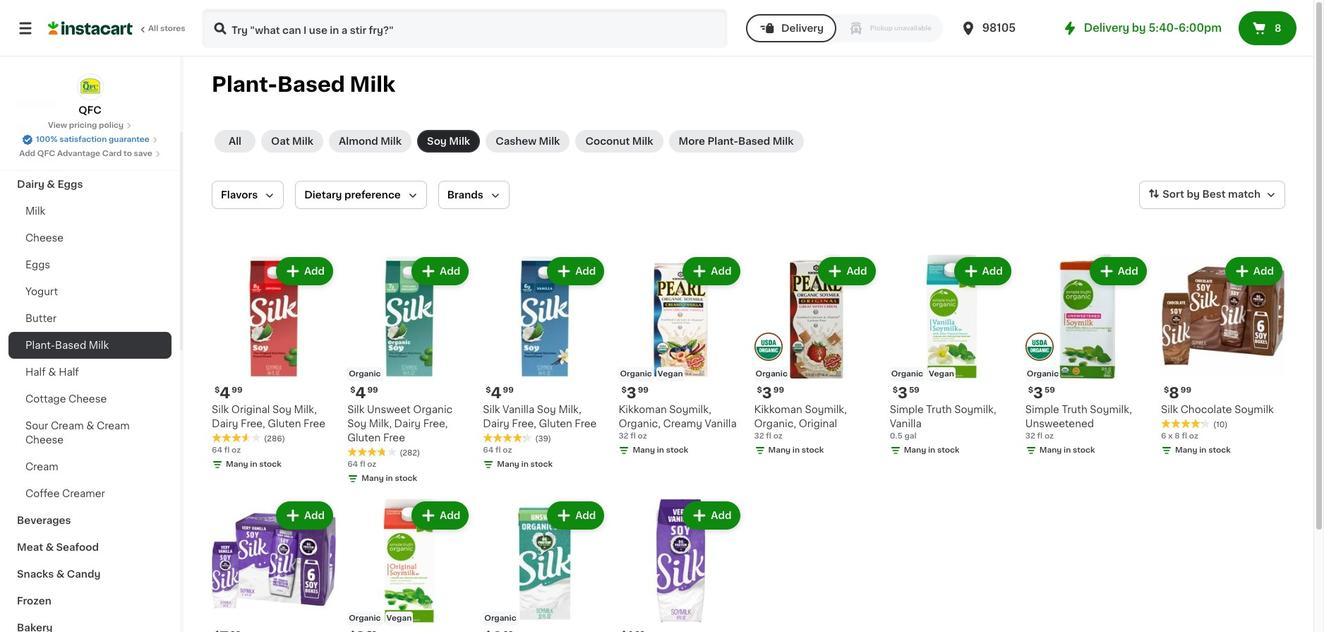 Task type: describe. For each thing, give the bounding box(es) containing it.
many down unsweetened
[[1040, 446, 1062, 454]]

by for sort
[[1187, 189, 1200, 199]]

cottage
[[25, 394, 66, 404]]

$ 3 59 for simple truth soymilk, vanilla
[[893, 386, 920, 400]]

8 inside button
[[1275, 23, 1282, 33]]

59 for simple truth soymilk, unsweetened
[[1045, 386, 1056, 394]]

delivery for delivery
[[782, 23, 824, 33]]

$ for simple truth soymilk, vanilla
[[893, 386, 898, 394]]

5:40-
[[1149, 23, 1179, 33]]

lists link
[[8, 40, 172, 68]]

stores
[[160, 25, 185, 32]]

sour cream & cream cheese
[[25, 421, 130, 445]]

delivery by 5:40-6:00pm
[[1085, 23, 1222, 33]]

milk link
[[8, 198, 172, 225]]

frozen link
[[8, 588, 172, 614]]

many down kikkoman soymilk, organic, creamy vanilla 32 fl oz
[[633, 446, 655, 454]]

original inside kikkoman soymilk, organic, original 32 fl oz
[[799, 419, 838, 429]]

many in stock down 6 x 8 fl oz
[[1176, 446, 1231, 454]]

sour
[[25, 421, 48, 431]]

(39)
[[535, 435, 552, 443]]

in down silk original soy milk, dairy free, gluten free
[[250, 461, 257, 468]]

silk unsweet organic soy milk, dairy free, gluten free
[[348, 405, 453, 443]]

dietary preference
[[305, 190, 401, 200]]

cashew milk link
[[486, 130, 570, 153]]

in down kikkoman soymilk, organic, creamy vanilla 32 fl oz
[[657, 446, 664, 454]]

& inside sour cream & cream cheese
[[86, 421, 94, 431]]

organic, for kikkoman soymilk, organic, creamy vanilla
[[619, 419, 661, 429]]

1 vertical spatial 8
[[1170, 386, 1180, 400]]

yogurt link
[[8, 278, 172, 305]]

cheese link
[[8, 225, 172, 251]]

qfc logo image
[[77, 73, 103, 100]]

kikkoman soymilk, organic, original 32 fl oz
[[755, 405, 847, 440]]

$ for silk original soy milk, dairy free, gluten free
[[215, 386, 220, 394]]

satisfaction
[[59, 136, 107, 143]]

100% satisfaction guarantee
[[36, 136, 150, 143]]

soy milk link
[[417, 130, 480, 153]]

silk chocolate soymilk
[[1162, 405, 1275, 415]]

frozen
[[17, 596, 51, 606]]

simple for simple truth soymilk, vanilla
[[890, 405, 924, 415]]

recipes link
[[8, 90, 172, 117]]

0 vertical spatial plant-
[[212, 74, 277, 95]]

& for eggs
[[47, 179, 55, 189]]

cream down cottage cheese on the left bottom
[[51, 421, 84, 431]]

(286)
[[264, 435, 285, 443]]

all link
[[215, 130, 256, 153]]

$ for simple truth soymilk, unsweetened
[[1029, 386, 1034, 394]]

64 fl oz for silk original soy milk, dairy free, gluten free
[[212, 446, 241, 454]]

3 for simple truth soymilk, unsweetened
[[1034, 386, 1044, 400]]

59 for simple truth soymilk, vanilla
[[909, 386, 920, 394]]

milk, for silk vanilla soy milk, dairy free, gluten free
[[559, 405, 582, 415]]

guarantee
[[109, 136, 150, 143]]

$ 4 99 for unsweet
[[350, 386, 378, 400]]

all stores link
[[48, 8, 186, 48]]

save
[[134, 150, 152, 157]]

many down 6 x 8 fl oz
[[1176, 446, 1198, 454]]

half & half link
[[8, 359, 172, 386]]

gal
[[905, 432, 917, 440]]

Search field
[[203, 10, 727, 47]]

stock down (39)
[[531, 461, 553, 468]]

64 fl oz for silk vanilla soy milk, dairy free, gluten free
[[483, 446, 512, 454]]

1 horizontal spatial eggs
[[57, 179, 83, 189]]

in down simple truth soymilk, vanilla 0.5 gal
[[929, 446, 936, 454]]

98105 button
[[960, 8, 1045, 48]]

many in stock down (282)
[[362, 475, 417, 482]]

more plant-based milk
[[679, 136, 794, 146]]

$ for kikkoman soymilk, organic, creamy vanilla
[[622, 386, 627, 394]]

stock down kikkoman soymilk, organic, original 32 fl oz
[[802, 446, 824, 454]]

3 for kikkoman soymilk, organic, creamy vanilla
[[627, 386, 637, 400]]

$ 8 99
[[1164, 386, 1192, 400]]

$ 3 59 for simple truth soymilk, unsweetened
[[1029, 386, 1056, 400]]

soymilk, inside simple truth soymilk, vanilla 0.5 gal
[[955, 405, 997, 415]]

cheese inside sour cream & cream cheese
[[25, 435, 64, 445]]

0 vertical spatial plant-based milk
[[212, 74, 396, 95]]

advantage
[[57, 150, 100, 157]]

original inside silk original soy milk, dairy free, gluten free
[[232, 405, 270, 415]]

based inside the "more plant-based milk" link
[[739, 136, 771, 146]]

soymilk
[[1235, 405, 1275, 415]]

64 for silk original soy milk, dairy free, gluten free
[[212, 446, 222, 454]]

meat
[[17, 542, 43, 552]]

almond
[[339, 136, 378, 146]]

coconut milk link
[[576, 130, 664, 153]]

32 for kikkoman soymilk, organic, original
[[755, 432, 765, 440]]

silk for silk chocolate soymilk
[[1162, 405, 1179, 415]]

produce
[[17, 153, 60, 162]]

fl inside kikkoman soymilk, organic, original 32 fl oz
[[766, 432, 772, 440]]

card
[[102, 150, 122, 157]]

delivery button
[[746, 14, 837, 42]]

product group containing 8
[[1162, 254, 1286, 459]]

brands button
[[438, 181, 510, 209]]

soymilk, inside kikkoman soymilk, organic, original 32 fl oz
[[805, 405, 847, 415]]

dietary
[[305, 190, 342, 200]]

1 half from the left
[[25, 367, 46, 377]]

vanilla inside kikkoman soymilk, organic, creamy vanilla 32 fl oz
[[705, 419, 737, 429]]

snacks
[[17, 569, 54, 579]]

0 horizontal spatial vegan
[[387, 615, 412, 622]]

99 for silk original soy milk, dairy free, gluten free
[[232, 386, 243, 394]]

item badge image for kikkoman
[[755, 332, 783, 361]]

coffee creamer link
[[8, 480, 172, 507]]

free, for silk original soy milk, dairy free, gluten free
[[241, 419, 265, 429]]

soy inside silk vanilla soy milk, dairy free, gluten free
[[537, 405, 556, 415]]

soy milk
[[427, 136, 470, 146]]

6 x 8 fl oz
[[1162, 432, 1199, 440]]

produce link
[[8, 144, 172, 171]]

99 for kikkoman soymilk, organic, creamy vanilla
[[638, 386, 649, 394]]

thanksgiving link
[[8, 117, 172, 144]]

dairy inside silk unsweet organic soy milk, dairy free, gluten free
[[394, 419, 421, 429]]

soy inside silk original soy milk, dairy free, gluten free
[[273, 405, 292, 415]]

$ 3 99 for kikkoman soymilk, organic, creamy vanilla
[[622, 386, 649, 400]]

in down kikkoman soymilk, organic, original 32 fl oz
[[793, 446, 800, 454]]

simple for simple truth soymilk, unsweetened
[[1026, 405, 1060, 415]]

dairy inside silk original soy milk, dairy free, gluten free
[[212, 419, 238, 429]]

item badge image for simple
[[1026, 332, 1054, 361]]

3 for kikkoman soymilk, organic, original
[[763, 386, 772, 400]]

x
[[1169, 432, 1173, 440]]

many down silk vanilla soy milk, dairy free, gluten free on the left
[[497, 461, 520, 468]]

$ for kikkoman soymilk, organic, original
[[757, 386, 763, 394]]

oat milk
[[271, 136, 314, 146]]

(10)
[[1214, 421, 1228, 429]]

half & half
[[25, 367, 79, 377]]

0.5
[[890, 432, 903, 440]]

organic inside button
[[485, 615, 517, 622]]

0 vertical spatial based
[[277, 74, 345, 95]]

many down kikkoman soymilk, organic, original 32 fl oz
[[769, 446, 791, 454]]

fl inside simple truth soymilk, unsweetened 32 fl oz
[[1038, 432, 1043, 440]]

all for all
[[229, 136, 242, 146]]

vegan for soymilk,
[[658, 370, 683, 378]]

more plant-based milk link
[[669, 130, 804, 153]]

meat & seafood link
[[8, 534, 172, 561]]

cottage cheese link
[[8, 386, 172, 412]]

silk for silk unsweet organic soy milk, dairy free, gluten free
[[348, 405, 365, 415]]

meat & seafood
[[17, 542, 99, 552]]

& for half
[[48, 367, 56, 377]]

64 for silk vanilla soy milk, dairy free, gluten free
[[483, 446, 494, 454]]

milk, inside silk unsweet organic soy milk, dairy free, gluten free
[[369, 419, 392, 429]]

$ for silk vanilla soy milk, dairy free, gluten free
[[486, 386, 491, 394]]

best
[[1203, 189, 1226, 199]]

kikkoman for original
[[755, 405, 803, 415]]

1 horizontal spatial qfc
[[79, 105, 102, 115]]

dairy & eggs link
[[8, 171, 172, 198]]

based inside plant-based milk link
[[55, 340, 86, 350]]

snacks & candy link
[[8, 561, 172, 588]]

cottage cheese
[[25, 394, 107, 404]]

& for candy
[[56, 569, 65, 579]]

cream link
[[8, 453, 172, 480]]

delivery by 5:40-6:00pm link
[[1062, 20, 1222, 37]]

99 for silk chocolate soymilk
[[1181, 386, 1192, 394]]

kikkoman for creamy
[[619, 405, 667, 415]]

$ for silk chocolate soymilk
[[1164, 386, 1170, 394]]

organic inside silk unsweet organic soy milk, dairy free, gluten free
[[413, 405, 453, 415]]

stock down (286)
[[259, 461, 282, 468]]

add button inside product group
[[1227, 258, 1282, 284]]

8 button
[[1239, 11, 1297, 45]]

pricing
[[69, 121, 97, 129]]

in down unsweetened
[[1064, 446, 1072, 454]]

6:00pm
[[1179, 23, 1222, 33]]



Task type: vqa. For each thing, say whether or not it's contained in the screenshot.


Task type: locate. For each thing, give the bounding box(es) containing it.
0 vertical spatial cheese
[[25, 233, 64, 243]]

1 horizontal spatial truth
[[1062, 405, 1088, 415]]

coffee
[[25, 489, 60, 499]]

0 horizontal spatial 64 fl oz
[[212, 446, 241, 454]]

organic, inside kikkoman soymilk, organic, original 32 fl oz
[[755, 419, 797, 429]]

1 horizontal spatial gluten
[[348, 433, 381, 443]]

milk,
[[294, 405, 317, 415], [559, 405, 582, 415], [369, 419, 392, 429]]

2 vertical spatial cheese
[[25, 435, 64, 445]]

0 vertical spatial eggs
[[57, 179, 83, 189]]

1 horizontal spatial plant-based milk
[[212, 74, 396, 95]]

2 organic, from the left
[[755, 419, 797, 429]]

1 horizontal spatial kikkoman
[[755, 405, 803, 415]]

almond milk
[[339, 136, 402, 146]]

based up oat milk link
[[277, 74, 345, 95]]

5 99 from the left
[[774, 386, 785, 394]]

silk inside silk original soy milk, dairy free, gluten free
[[212, 405, 229, 415]]

1 vertical spatial qfc
[[37, 150, 55, 157]]

gluten up (39)
[[539, 419, 573, 429]]

0 vertical spatial by
[[1133, 23, 1147, 33]]

0 horizontal spatial milk,
[[294, 405, 317, 415]]

free, inside silk vanilla soy milk, dairy free, gluten free
[[512, 419, 537, 429]]

32 for simple truth soymilk, unsweetened
[[1026, 432, 1036, 440]]

beverages
[[17, 516, 71, 525]]

1 vertical spatial eggs
[[25, 260, 50, 270]]

1 $ 4 99 from the left
[[215, 386, 243, 400]]

based right more
[[739, 136, 771, 146]]

milk, inside silk vanilla soy milk, dairy free, gluten free
[[559, 405, 582, 415]]

qfc up the view pricing policy link on the top
[[79, 105, 102, 115]]

2 vertical spatial 8
[[1175, 432, 1181, 440]]

4 soymilk, from the left
[[1091, 405, 1133, 415]]

gluten inside silk original soy milk, dairy free, gluten free
[[268, 419, 301, 429]]

$ 4 99 for original
[[215, 386, 243, 400]]

candy
[[67, 569, 101, 579]]

4 3 from the left
[[1034, 386, 1044, 400]]

many in stock
[[633, 446, 689, 454], [769, 446, 824, 454], [904, 446, 960, 454], [1040, 446, 1096, 454], [1176, 446, 1231, 454], [226, 461, 282, 468], [497, 461, 553, 468], [362, 475, 417, 482]]

& inside snacks & candy link
[[56, 569, 65, 579]]

32 inside simple truth soymilk, unsweetened 32 fl oz
[[1026, 432, 1036, 440]]

3 up 0.5
[[898, 386, 908, 400]]

truth inside simple truth soymilk, vanilla 0.5 gal
[[927, 405, 952, 415]]

vanilla inside simple truth soymilk, vanilla 0.5 gal
[[890, 419, 922, 429]]

unsweetened
[[1026, 419, 1095, 429]]

0 horizontal spatial half
[[25, 367, 46, 377]]

$ 3 99 up kikkoman soymilk, organic, original 32 fl oz
[[757, 386, 785, 400]]

2 horizontal spatial vanilla
[[890, 419, 922, 429]]

service type group
[[746, 14, 943, 42]]

stock
[[666, 446, 689, 454], [802, 446, 824, 454], [938, 446, 960, 454], [1073, 446, 1096, 454], [1209, 446, 1231, 454], [259, 461, 282, 468], [531, 461, 553, 468], [395, 475, 417, 482]]

1 horizontal spatial plant-
[[212, 74, 277, 95]]

milk, inside silk original soy milk, dairy free, gluten free
[[294, 405, 317, 415]]

gluten inside silk unsweet organic soy milk, dairy free, gluten free
[[348, 433, 381, 443]]

0 vertical spatial original
[[232, 405, 270, 415]]

1 59 from the left
[[909, 386, 920, 394]]

soy
[[427, 136, 447, 146], [273, 405, 292, 415], [537, 405, 556, 415], [348, 419, 367, 429]]

& left the candy
[[56, 569, 65, 579]]

1 $ 3 59 from the left
[[893, 386, 920, 400]]

dietary preference button
[[295, 181, 427, 209]]

more
[[679, 136, 705, 146]]

2 4 from the left
[[356, 386, 366, 400]]

3 up kikkoman soymilk, organic, creamy vanilla 32 fl oz
[[627, 386, 637, 400]]

32 inside kikkoman soymilk, organic, original 32 fl oz
[[755, 432, 765, 440]]

add qfc advantage card to save link
[[19, 148, 161, 160]]

vanilla inside silk vanilla soy milk, dairy free, gluten free
[[503, 405, 535, 415]]

vegan
[[658, 370, 683, 378], [929, 370, 955, 378], [387, 615, 412, 622]]

silk inside silk unsweet organic soy milk, dairy free, gluten free
[[348, 405, 365, 415]]

1 horizontal spatial $ 3 59
[[1029, 386, 1056, 400]]

6 99 from the left
[[1181, 386, 1192, 394]]

in down silk unsweet organic soy milk, dairy free, gluten free
[[386, 475, 393, 482]]

2 horizontal spatial based
[[739, 136, 771, 146]]

$ up unsweetened
[[1029, 386, 1034, 394]]

$ inside $ 8 99
[[1164, 386, 1170, 394]]

truth inside simple truth soymilk, unsweetened 32 fl oz
[[1062, 405, 1088, 415]]

organic, for kikkoman soymilk, organic, original
[[755, 419, 797, 429]]

creamy
[[663, 419, 703, 429]]

butter link
[[8, 305, 172, 332]]

64 fl oz down silk unsweet organic soy milk, dairy free, gluten free
[[348, 461, 377, 468]]

add
[[19, 150, 35, 157], [304, 266, 325, 276], [440, 266, 461, 276], [576, 266, 596, 276], [711, 266, 732, 276], [847, 266, 868, 276], [983, 266, 1003, 276], [1118, 266, 1139, 276], [1254, 266, 1275, 276], [304, 511, 325, 521], [440, 511, 461, 521], [576, 511, 596, 521], [711, 511, 732, 521]]

64
[[212, 446, 222, 454], [483, 446, 494, 454], [348, 461, 358, 468]]

100%
[[36, 136, 58, 143]]

1 horizontal spatial by
[[1187, 189, 1200, 199]]

★★★★★
[[1162, 419, 1211, 429], [1162, 419, 1211, 429], [212, 433, 261, 443], [212, 433, 261, 443], [483, 433, 533, 443], [483, 433, 533, 443], [348, 447, 397, 457], [348, 447, 397, 457]]

0 vertical spatial all
[[148, 25, 158, 32]]

cashew milk
[[496, 136, 560, 146]]

1 horizontal spatial based
[[277, 74, 345, 95]]

match
[[1229, 189, 1261, 199]]

0 horizontal spatial original
[[232, 405, 270, 415]]

$ up silk unsweet organic soy milk, dairy free, gluten free
[[350, 386, 356, 394]]

1 vertical spatial all
[[229, 136, 242, 146]]

5 $ from the left
[[757, 386, 763, 394]]

3 up unsweetened
[[1034, 386, 1044, 400]]

7 $ from the left
[[1029, 386, 1034, 394]]

1 item badge image from the left
[[755, 332, 783, 361]]

free inside silk unsweet organic soy milk, dairy free, gluten free
[[383, 433, 405, 443]]

1 horizontal spatial free,
[[423, 419, 448, 429]]

1 horizontal spatial milk,
[[369, 419, 392, 429]]

0 horizontal spatial $ 3 99
[[622, 386, 649, 400]]

original
[[232, 405, 270, 415], [799, 419, 838, 429]]

gluten for original
[[268, 419, 301, 429]]

0 horizontal spatial organic,
[[619, 419, 661, 429]]

add qfc advantage card to save
[[19, 150, 152, 157]]

delivery for delivery by 5:40-6:00pm
[[1085, 23, 1130, 33]]

(282)
[[400, 449, 420, 457]]

by inside the best match sort by field
[[1187, 189, 1200, 199]]

0 horizontal spatial $ 3 59
[[893, 386, 920, 400]]

cheese down half & half "link"
[[69, 394, 107, 404]]

cheese down sour on the left
[[25, 435, 64, 445]]

gluten
[[268, 419, 301, 429], [539, 419, 573, 429], [348, 433, 381, 443]]

99 up unsweet
[[367, 386, 378, 394]]

fl inside kikkoman soymilk, organic, creamy vanilla 32 fl oz
[[631, 432, 636, 440]]

all left 'oat'
[[229, 136, 242, 146]]

soy inside silk unsweet organic soy milk, dairy free, gluten free
[[348, 419, 367, 429]]

snacks & candy
[[17, 569, 101, 579]]

stock down (282)
[[395, 475, 417, 482]]

64 fl oz
[[212, 446, 241, 454], [483, 446, 512, 454], [348, 461, 377, 468]]

$ up 0.5
[[893, 386, 898, 394]]

free for silk original soy milk, dairy free, gluten free
[[304, 419, 326, 429]]

instacart logo image
[[48, 20, 133, 37]]

in down silk vanilla soy milk, dairy free, gluten free on the left
[[522, 461, 529, 468]]

$ up silk original soy milk, dairy free, gluten free
[[215, 386, 220, 394]]

delivery inside "link"
[[1085, 23, 1130, 33]]

many in stock down (286)
[[226, 461, 282, 468]]

64 down silk original soy milk, dairy free, gluten free
[[212, 446, 222, 454]]

$ for silk unsweet organic soy milk, dairy free, gluten free
[[350, 386, 356, 394]]

0 vertical spatial 8
[[1275, 23, 1282, 33]]

simple inside simple truth soymilk, unsweetened 32 fl oz
[[1026, 405, 1060, 415]]

59 up simple truth soymilk, vanilla 0.5 gal
[[909, 386, 920, 394]]

1 horizontal spatial 59
[[1045, 386, 1056, 394]]

99 up kikkoman soymilk, organic, original 32 fl oz
[[774, 386, 785, 394]]

all for all stores
[[148, 25, 158, 32]]

2 half from the left
[[59, 367, 79, 377]]

0 horizontal spatial simple
[[890, 405, 924, 415]]

many in stock down gal
[[904, 446, 960, 454]]

0 vertical spatial qfc
[[79, 105, 102, 115]]

eggs link
[[8, 251, 172, 278]]

silk vanilla soy milk, dairy free, gluten free
[[483, 405, 597, 429]]

64 down silk vanilla soy milk, dairy free, gluten free on the left
[[483, 446, 494, 454]]

milk, for silk original soy milk, dairy free, gluten free
[[294, 405, 317, 415]]

4 $ from the left
[[622, 386, 627, 394]]

1 free, from the left
[[241, 419, 265, 429]]

2 3 from the left
[[763, 386, 772, 400]]

1 horizontal spatial $ 4 99
[[350, 386, 378, 400]]

0 horizontal spatial free,
[[241, 419, 265, 429]]

2 vertical spatial based
[[55, 340, 86, 350]]

free inside silk original soy milk, dairy free, gluten free
[[304, 419, 326, 429]]

many
[[633, 446, 655, 454], [769, 446, 791, 454], [904, 446, 927, 454], [1040, 446, 1062, 454], [1176, 446, 1198, 454], [226, 461, 248, 468], [497, 461, 520, 468], [362, 475, 384, 482]]

$ 4 99 for vanilla
[[486, 386, 514, 400]]

1 horizontal spatial half
[[59, 367, 79, 377]]

$ up kikkoman soymilk, organic, creamy vanilla 32 fl oz
[[622, 386, 627, 394]]

3 3 from the left
[[898, 386, 908, 400]]

cashew
[[496, 136, 537, 146]]

qfc
[[79, 105, 102, 115], [37, 150, 55, 157]]

silk for silk original soy milk, dairy free, gluten free
[[212, 405, 229, 415]]

2 soymilk, from the left
[[805, 405, 847, 415]]

$ 3 99 for kikkoman soymilk, organic, original
[[757, 386, 785, 400]]

3 silk from the left
[[483, 405, 500, 415]]

free
[[304, 419, 326, 429], [575, 419, 597, 429], [383, 433, 405, 443]]

oat
[[271, 136, 290, 146]]

1 vertical spatial original
[[799, 419, 838, 429]]

2 horizontal spatial free
[[575, 419, 597, 429]]

& inside the dairy & eggs link
[[47, 179, 55, 189]]

3 for simple truth soymilk, vanilla
[[898, 386, 908, 400]]

64 for silk unsweet organic soy milk, dairy free, gluten free
[[348, 461, 358, 468]]

coffee creamer
[[25, 489, 105, 499]]

99 up kikkoman soymilk, organic, creamy vanilla 32 fl oz
[[638, 386, 649, 394]]

1 vertical spatial by
[[1187, 189, 1200, 199]]

0 horizontal spatial organic vegan
[[349, 615, 412, 622]]

1 horizontal spatial item badge image
[[1026, 332, 1054, 361]]

32
[[619, 432, 629, 440], [755, 432, 765, 440], [1026, 432, 1036, 440]]

2 32 from the left
[[755, 432, 765, 440]]

99 up silk vanilla soy milk, dairy free, gluten free on the left
[[503, 386, 514, 394]]

1 soymilk, from the left
[[670, 405, 712, 415]]

butter
[[25, 314, 57, 323]]

2 horizontal spatial vegan
[[929, 370, 955, 378]]

1 99 from the left
[[232, 386, 243, 394]]

0 horizontal spatial 32
[[619, 432, 629, 440]]

oz inside simple truth soymilk, unsweetened 32 fl oz
[[1045, 432, 1054, 440]]

by
[[1133, 23, 1147, 33], [1187, 189, 1200, 199]]

based up half & half
[[55, 340, 86, 350]]

coconut milk
[[586, 136, 654, 146]]

truth for unsweetened
[[1062, 405, 1088, 415]]

$ 4 99 up silk original soy milk, dairy free, gluten free
[[215, 386, 243, 400]]

based
[[277, 74, 345, 95], [739, 136, 771, 146], [55, 340, 86, 350]]

sour cream & cream cheese link
[[8, 412, 172, 453]]

soymilk,
[[670, 405, 712, 415], [805, 405, 847, 415], [955, 405, 997, 415], [1091, 405, 1133, 415]]

2 horizontal spatial 64 fl oz
[[483, 446, 512, 454]]

4 up silk unsweet organic soy milk, dairy free, gluten free
[[356, 386, 366, 400]]

64 fl oz for silk unsweet organic soy milk, dairy free, gluten free
[[348, 461, 377, 468]]

organic, inside kikkoman soymilk, organic, creamy vanilla 32 fl oz
[[619, 419, 661, 429]]

99 for silk vanilla soy milk, dairy free, gluten free
[[503, 386, 514, 394]]

item badge image
[[755, 332, 783, 361], [1026, 332, 1054, 361]]

100% satisfaction guarantee button
[[22, 131, 158, 145]]

cheese down milk link
[[25, 233, 64, 243]]

dairy & eggs
[[17, 179, 83, 189]]

half up cottage
[[25, 367, 46, 377]]

1 horizontal spatial vegan
[[658, 370, 683, 378]]

1 horizontal spatial vanilla
[[705, 419, 737, 429]]

vanilla
[[503, 405, 535, 415], [705, 419, 737, 429], [890, 419, 922, 429]]

in down chocolate
[[1200, 446, 1207, 454]]

oz inside kikkoman soymilk, organic, creamy vanilla 32 fl oz
[[638, 432, 647, 440]]

0 horizontal spatial delivery
[[782, 23, 824, 33]]

0 horizontal spatial truth
[[927, 405, 952, 415]]

stock down simple truth soymilk, unsweetened 32 fl oz
[[1073, 446, 1096, 454]]

&
[[47, 179, 55, 189], [48, 367, 56, 377], [86, 421, 94, 431], [46, 542, 54, 552], [56, 569, 65, 579]]

oat milk link
[[261, 130, 323, 153]]

fl inside product group
[[1182, 432, 1188, 440]]

0 horizontal spatial kikkoman
[[619, 405, 667, 415]]

plant- up the all link
[[212, 74, 277, 95]]

None search field
[[202, 8, 728, 48]]

0 horizontal spatial 59
[[909, 386, 920, 394]]

sort
[[1163, 189, 1185, 199]]

2 horizontal spatial 4
[[491, 386, 502, 400]]

kikkoman inside kikkoman soymilk, organic, original 32 fl oz
[[755, 405, 803, 415]]

free, inside silk unsweet organic soy milk, dairy free, gluten free
[[423, 419, 448, 429]]

99 up silk original soy milk, dairy free, gluten free
[[232, 386, 243, 394]]

half up cottage cheese on the left bottom
[[59, 367, 79, 377]]

2 vertical spatial plant-
[[25, 340, 55, 350]]

2 $ 3 59 from the left
[[1029, 386, 1056, 400]]

0 horizontal spatial by
[[1133, 23, 1147, 33]]

1 horizontal spatial original
[[799, 419, 838, 429]]

$ 3 59 up gal
[[893, 386, 920, 400]]

3 up kikkoman soymilk, organic, original 32 fl oz
[[763, 386, 772, 400]]

3 soymilk, from the left
[[955, 405, 997, 415]]

simple truth soymilk, unsweetened 32 fl oz
[[1026, 405, 1133, 440]]

eggs down advantage
[[57, 179, 83, 189]]

plant- down 'butter'
[[25, 340, 55, 350]]

$ 3 99
[[622, 386, 649, 400], [757, 386, 785, 400]]

3 4 from the left
[[491, 386, 502, 400]]

stock down (10)
[[1209, 446, 1231, 454]]

2 horizontal spatial organic vegan
[[892, 370, 955, 378]]

& inside half & half "link"
[[48, 367, 56, 377]]

2 horizontal spatial free,
[[512, 419, 537, 429]]

dairy
[[17, 179, 44, 189], [212, 419, 238, 429], [394, 419, 421, 429], [483, 419, 510, 429]]

0 horizontal spatial plant-
[[25, 340, 55, 350]]

many down gal
[[904, 446, 927, 454]]

$ up kikkoman soymilk, organic, original 32 fl oz
[[757, 386, 763, 394]]

1 horizontal spatial delivery
[[1085, 23, 1130, 33]]

1 $ from the left
[[215, 386, 220, 394]]

seafood
[[56, 542, 99, 552]]

lists
[[40, 49, 64, 59]]

soymilk, inside kikkoman soymilk, organic, creamy vanilla 32 fl oz
[[670, 405, 712, 415]]

2 free, from the left
[[423, 419, 448, 429]]

add button
[[277, 258, 332, 284], [413, 258, 468, 284], [549, 258, 603, 284], [684, 258, 739, 284], [820, 258, 875, 284], [956, 258, 1010, 284], [1091, 258, 1146, 284], [1227, 258, 1282, 284], [277, 503, 332, 528], [413, 503, 468, 528], [549, 503, 603, 528], [684, 503, 739, 528]]

32 inside kikkoman soymilk, organic, creamy vanilla 32 fl oz
[[619, 432, 629, 440]]

0 horizontal spatial free
[[304, 419, 326, 429]]

organic vegan for kikkoman
[[620, 370, 683, 378]]

plant-
[[212, 74, 277, 95], [708, 136, 739, 146], [25, 340, 55, 350]]

2 horizontal spatial gluten
[[539, 419, 573, 429]]

brands
[[448, 190, 484, 200]]

qfc link
[[77, 73, 103, 117]]

simple truth soymilk, vanilla 0.5 gal
[[890, 405, 997, 440]]

& right meat
[[46, 542, 54, 552]]

free inside silk vanilla soy milk, dairy free, gluten free
[[575, 419, 597, 429]]

2 99 from the left
[[367, 386, 378, 394]]

half
[[25, 367, 46, 377], [59, 367, 79, 377]]

2 simple from the left
[[1026, 405, 1060, 415]]

64 fl oz down silk vanilla soy milk, dairy free, gluten free on the left
[[483, 446, 512, 454]]

1 horizontal spatial organic vegan
[[620, 370, 683, 378]]

1 organic, from the left
[[619, 419, 661, 429]]

2 item badge image from the left
[[1026, 332, 1054, 361]]

all stores
[[148, 25, 185, 32]]

many down silk original soy milk, dairy free, gluten free
[[226, 461, 248, 468]]

59 up unsweetened
[[1045, 386, 1056, 394]]

64 down silk unsweet organic soy milk, dairy free, gluten free
[[348, 461, 358, 468]]

simple inside simple truth soymilk, vanilla 0.5 gal
[[890, 405, 924, 415]]

many in stock down unsweetened
[[1040, 446, 1096, 454]]

by left 5:40-
[[1133, 23, 1147, 33]]

silk inside product group
[[1162, 405, 1179, 415]]

4 for unsweet
[[356, 386, 366, 400]]

4 for original
[[220, 386, 230, 400]]

0 horizontal spatial plant-based milk
[[25, 340, 109, 350]]

1 vertical spatial plant-
[[708, 136, 739, 146]]

plant-based milk up half & half
[[25, 340, 109, 350]]

0 horizontal spatial item badge image
[[755, 332, 783, 361]]

simple up unsweetened
[[1026, 405, 1060, 415]]

1 horizontal spatial 4
[[356, 386, 366, 400]]

1 $ 3 99 from the left
[[622, 386, 649, 400]]

1 horizontal spatial 64 fl oz
[[348, 461, 377, 468]]

3 $ from the left
[[486, 386, 491, 394]]

view pricing policy
[[48, 121, 124, 129]]

99 for kikkoman soymilk, organic, original
[[774, 386, 785, 394]]

4 silk from the left
[[1162, 405, 1179, 415]]

2 silk from the left
[[348, 405, 365, 415]]

kikkoman inside kikkoman soymilk, organic, creamy vanilla 32 fl oz
[[619, 405, 667, 415]]

soymilk, inside simple truth soymilk, unsweetened 32 fl oz
[[1091, 405, 1133, 415]]

1 3 from the left
[[627, 386, 637, 400]]

1 32 from the left
[[619, 432, 629, 440]]

2 horizontal spatial 64
[[483, 446, 494, 454]]

organic
[[349, 370, 381, 378], [620, 370, 652, 378], [756, 370, 788, 378], [892, 370, 924, 378], [1027, 370, 1059, 378], [413, 405, 453, 415], [349, 615, 381, 622], [485, 615, 517, 622]]

to
[[124, 150, 132, 157]]

2 horizontal spatial milk,
[[559, 405, 582, 415]]

4 up silk original soy milk, dairy free, gluten free
[[220, 386, 230, 400]]

gluten down unsweet
[[348, 433, 381, 443]]

1 vertical spatial plant-based milk
[[25, 340, 109, 350]]

truth for vanilla
[[927, 405, 952, 415]]

3 $ 4 99 from the left
[[486, 386, 514, 400]]

by for delivery
[[1133, 23, 1147, 33]]

2 truth from the left
[[1062, 405, 1088, 415]]

0 horizontal spatial eggs
[[25, 260, 50, 270]]

$ up 6
[[1164, 386, 1170, 394]]

all left the stores
[[148, 25, 158, 32]]

dairy inside silk vanilla soy milk, dairy free, gluten free
[[483, 419, 510, 429]]

1 horizontal spatial organic,
[[755, 419, 797, 429]]

Best match Sort by field
[[1140, 181, 1286, 209]]

view
[[48, 121, 67, 129]]

0 horizontal spatial $ 4 99
[[215, 386, 243, 400]]

cream up coffee at the bottom of the page
[[25, 462, 58, 472]]

1 vertical spatial cheese
[[69, 394, 107, 404]]

simple up gal
[[890, 405, 924, 415]]

many down silk unsweet organic soy milk, dairy free, gluten free
[[362, 475, 384, 482]]

kikkoman soymilk, organic, creamy vanilla 32 fl oz
[[619, 405, 737, 440]]

1 horizontal spatial free
[[383, 433, 405, 443]]

0 horizontal spatial 4
[[220, 386, 230, 400]]

vegan for truth
[[929, 370, 955, 378]]

gluten up (286)
[[268, 419, 301, 429]]

99 up chocolate
[[1181, 386, 1192, 394]]

$ 4 99 up unsweet
[[350, 386, 378, 400]]

qfc down '100%'
[[37, 150, 55, 157]]

stock down simple truth soymilk, vanilla 0.5 gal
[[938, 446, 960, 454]]

4 99 from the left
[[638, 386, 649, 394]]

by inside delivery by 5:40-6:00pm "link"
[[1133, 23, 1147, 33]]

0 horizontal spatial qfc
[[37, 150, 55, 157]]

free for silk vanilla soy milk, dairy free, gluten free
[[575, 419, 597, 429]]

0 horizontal spatial 64
[[212, 446, 222, 454]]

0 horizontal spatial vanilla
[[503, 405, 535, 415]]

0 horizontal spatial based
[[55, 340, 86, 350]]

cream down cottage cheese link
[[97, 421, 130, 431]]

3 99 from the left
[[503, 386, 514, 394]]

preference
[[345, 190, 401, 200]]

1 silk from the left
[[212, 405, 229, 415]]

2 horizontal spatial plant-
[[708, 136, 739, 146]]

1 vertical spatial based
[[739, 136, 771, 146]]

all
[[148, 25, 158, 32], [229, 136, 242, 146]]

$ up silk vanilla soy milk, dairy free, gluten free on the left
[[486, 386, 491, 394]]

oz inside kikkoman soymilk, organic, original 32 fl oz
[[774, 432, 783, 440]]

policy
[[99, 121, 124, 129]]

product group
[[212, 254, 336, 473], [348, 254, 472, 487], [483, 254, 608, 473], [619, 254, 743, 459], [755, 254, 879, 459], [890, 254, 1015, 459], [1026, 254, 1150, 459], [1162, 254, 1286, 459], [212, 499, 336, 632], [348, 499, 472, 632], [483, 499, 608, 632], [619, 499, 743, 632]]

2 kikkoman from the left
[[755, 405, 803, 415]]

flavors button
[[212, 181, 284, 209]]

& for seafood
[[46, 542, 54, 552]]

delivery inside button
[[782, 23, 824, 33]]

$ 3 99 up kikkoman soymilk, organic, creamy vanilla 32 fl oz
[[622, 386, 649, 400]]

$ 3 59 up unsweetened
[[1029, 386, 1056, 400]]

0 horizontal spatial all
[[148, 25, 158, 32]]

2 59 from the left
[[1045, 386, 1056, 394]]

3 free, from the left
[[512, 419, 537, 429]]

flavors
[[221, 190, 258, 200]]

1 simple from the left
[[890, 405, 924, 415]]

$ 4 99 up silk vanilla soy milk, dairy free, gluten free on the left
[[486, 386, 514, 400]]

gluten inside silk vanilla soy milk, dairy free, gluten free
[[539, 419, 573, 429]]

0 horizontal spatial gluten
[[268, 419, 301, 429]]

4 up silk vanilla soy milk, dairy free, gluten free on the left
[[491, 386, 502, 400]]

free, for silk vanilla soy milk, dairy free, gluten free
[[512, 419, 537, 429]]

creamer
[[62, 489, 105, 499]]

coconut
[[586, 136, 630, 146]]

& down cottage cheese link
[[86, 421, 94, 431]]

4 for vanilla
[[491, 386, 502, 400]]

free, inside silk original soy milk, dairy free, gluten free
[[241, 419, 265, 429]]

eggs up yogurt
[[25, 260, 50, 270]]

silk original soy milk, dairy free, gluten free
[[212, 405, 326, 429]]

2 horizontal spatial 32
[[1026, 432, 1036, 440]]

& inside meat & seafood link
[[46, 542, 54, 552]]

64 fl oz down silk original soy milk, dairy free, gluten free
[[212, 446, 241, 454]]

2 $ 3 99 from the left
[[757, 386, 785, 400]]

organic vegan for simple
[[892, 370, 955, 378]]

plant-based milk up oat milk link
[[212, 74, 396, 95]]

1 4 from the left
[[220, 386, 230, 400]]

& up cottage
[[48, 367, 56, 377]]

silk inside silk vanilla soy milk, dairy free, gluten free
[[483, 405, 500, 415]]

1 horizontal spatial $ 3 99
[[757, 386, 785, 400]]

organic button
[[483, 499, 608, 632]]

1 horizontal spatial all
[[229, 136, 242, 146]]

8
[[1275, 23, 1282, 33], [1170, 386, 1180, 400], [1175, 432, 1181, 440]]

plant-based milk link
[[8, 332, 172, 359]]

6 $ from the left
[[893, 386, 898, 394]]

2 horizontal spatial $ 4 99
[[486, 386, 514, 400]]

6
[[1162, 432, 1167, 440]]

99 for silk unsweet organic soy milk, dairy free, gluten free
[[367, 386, 378, 394]]

silk for silk vanilla soy milk, dairy free, gluten free
[[483, 405, 500, 415]]

& down produce
[[47, 179, 55, 189]]

8 $ from the left
[[1164, 386, 1170, 394]]

1 horizontal spatial simple
[[1026, 405, 1060, 415]]

1 horizontal spatial 32
[[755, 432, 765, 440]]

beverages link
[[8, 507, 172, 534]]

3 32 from the left
[[1026, 432, 1036, 440]]

many in stock down kikkoman soymilk, organic, original 32 fl oz
[[769, 446, 824, 454]]

in
[[657, 446, 664, 454], [793, 446, 800, 454], [929, 446, 936, 454], [1064, 446, 1072, 454], [1200, 446, 1207, 454], [250, 461, 257, 468], [522, 461, 529, 468], [386, 475, 393, 482]]

gluten for vanilla
[[539, 419, 573, 429]]

1 kikkoman from the left
[[619, 405, 667, 415]]

2 $ from the left
[[350, 386, 356, 394]]

1 horizontal spatial 64
[[348, 461, 358, 468]]

stock down "creamy"
[[666, 446, 689, 454]]

99 inside $ 8 99
[[1181, 386, 1192, 394]]

many in stock down kikkoman soymilk, organic, creamy vanilla 32 fl oz
[[633, 446, 689, 454]]

2 $ 4 99 from the left
[[350, 386, 378, 400]]

1 truth from the left
[[927, 405, 952, 415]]

many in stock down (39)
[[497, 461, 553, 468]]

kikkoman
[[619, 405, 667, 415], [755, 405, 803, 415]]

view pricing policy link
[[48, 120, 132, 131]]



